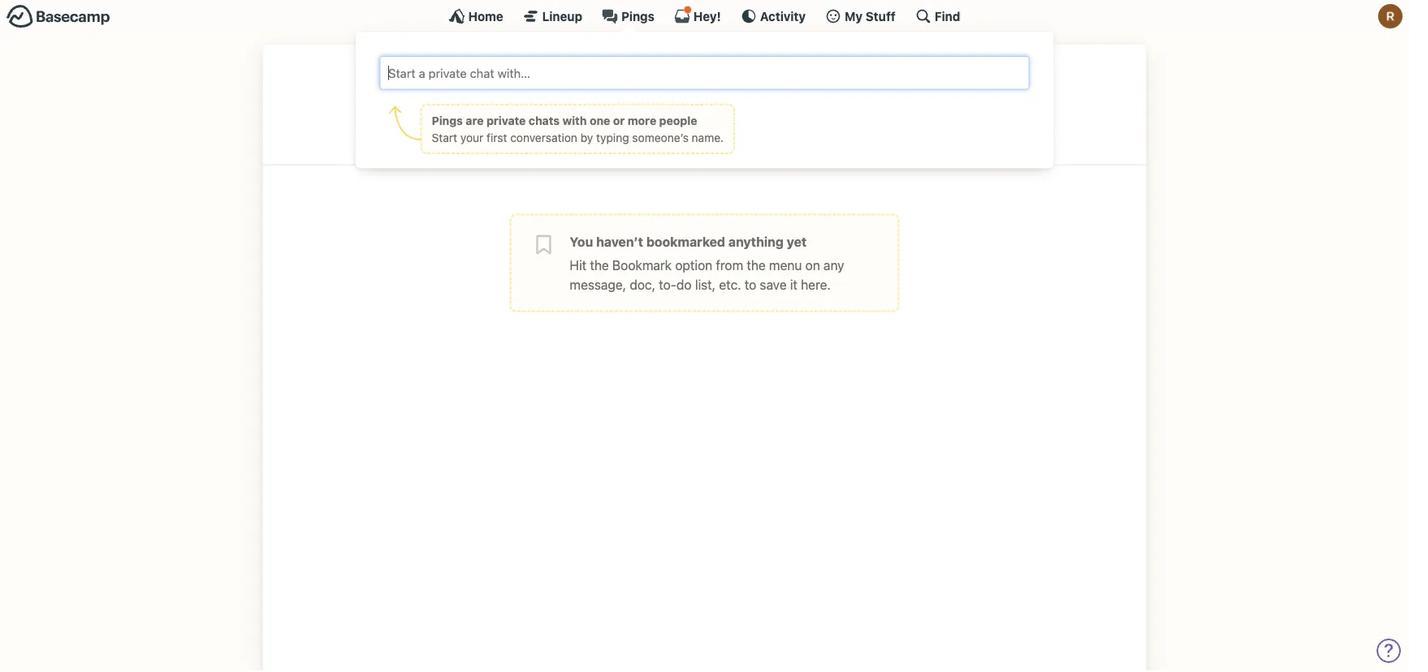 Task type: locate. For each thing, give the bounding box(es) containing it.
your
[[607, 117, 662, 148]]

with
[[563, 114, 587, 127]]

0 horizontal spatial the
[[590, 257, 609, 273]]

name.
[[692, 131, 724, 144]]

list,
[[695, 277, 716, 292]]

pings inside pings are private chats with one or more people start your first conversation by typing someone's name.
[[432, 114, 463, 127]]

1 vertical spatial pings
[[432, 114, 463, 127]]

0 vertical spatial ruby image
[[1379, 4, 1403, 28]]

or
[[613, 114, 625, 127]]

0 horizontal spatial pings
[[432, 114, 463, 127]]

stuff
[[866, 9, 896, 23]]

activity link
[[741, 8, 806, 24]]

bookmark
[[613, 257, 672, 273]]

people
[[659, 114, 698, 127]]

the up to
[[747, 257, 766, 273]]

the up message,
[[590, 257, 609, 273]]

pings inside popup button
[[622, 9, 655, 23]]

anything
[[729, 234, 784, 249]]

pings up start
[[432, 114, 463, 127]]

are
[[466, 114, 484, 127]]

0 vertical spatial pings
[[622, 9, 655, 23]]

Start a private chat with… text field
[[387, 63, 1023, 83]]

0 horizontal spatial ruby image
[[679, 61, 731, 113]]

any
[[824, 257, 845, 273]]

your
[[461, 131, 484, 144]]

1 horizontal spatial pings
[[622, 9, 655, 23]]

private
[[487, 114, 526, 127]]

message,
[[570, 277, 627, 292]]

pings
[[622, 9, 655, 23], [432, 114, 463, 127]]

1 horizontal spatial ruby image
[[1379, 4, 1403, 28]]

chats
[[529, 114, 560, 127]]

the
[[590, 257, 609, 273], [747, 257, 766, 273]]

activity
[[760, 9, 806, 23]]

first
[[487, 131, 507, 144]]

start
[[432, 131, 457, 144]]

1 the from the left
[[590, 257, 609, 273]]

pings left hey! dropdown button
[[622, 9, 655, 23]]

bookmarks
[[667, 117, 802, 148]]

my stuff button
[[826, 8, 896, 24]]

lineup link
[[523, 8, 583, 24]]

hey!
[[694, 9, 721, 23]]

ruby image
[[1379, 4, 1403, 28], [679, 61, 731, 113]]

someone's
[[632, 131, 689, 144]]

one
[[590, 114, 611, 127]]

hit
[[570, 257, 587, 273]]

here.
[[801, 277, 831, 292]]

1 horizontal spatial the
[[747, 257, 766, 273]]



Task type: vqa. For each thing, say whether or not it's contained in the screenshot.
the middle assignments
no



Task type: describe. For each thing, give the bounding box(es) containing it.
you haven't bookmarked anything yet hit the bookmark option from the menu on any message, doc, to-do list, etc. to save it here.
[[570, 234, 845, 292]]

you
[[570, 234, 593, 249]]

from
[[716, 257, 744, 273]]

bookmarked
[[647, 234, 726, 249]]

by
[[581, 131, 593, 144]]

hey! button
[[674, 6, 721, 24]]

to
[[745, 277, 757, 292]]

more
[[628, 114, 657, 127]]

1 vertical spatial ruby image
[[679, 61, 731, 113]]

your bookmarks
[[607, 117, 802, 148]]

pings for pings
[[622, 9, 655, 23]]

conversation
[[510, 131, 578, 144]]

etc.
[[719, 277, 742, 292]]

main element
[[0, 0, 1410, 169]]

save
[[760, 277, 787, 292]]

home link
[[449, 8, 504, 24]]

option
[[675, 257, 713, 273]]

doc,
[[630, 277, 656, 292]]

home
[[468, 9, 504, 23]]

typing
[[597, 131, 629, 144]]

pings button
[[602, 8, 655, 24]]

to-
[[659, 277, 677, 292]]

switch accounts image
[[7, 4, 111, 29]]

it
[[790, 277, 798, 292]]

menu
[[769, 257, 802, 273]]

on
[[806, 257, 821, 273]]

find button
[[916, 8, 961, 24]]

my
[[845, 9, 863, 23]]

haven't
[[596, 234, 644, 249]]

my stuff
[[845, 9, 896, 23]]

pings are private chats with one or more people start your first conversation by typing someone's name.
[[432, 114, 724, 144]]

yet
[[787, 234, 807, 249]]

pings for pings are private chats with one or more people start your first conversation by typing someone's name.
[[432, 114, 463, 127]]

lineup
[[543, 9, 583, 23]]

2 the from the left
[[747, 257, 766, 273]]

do
[[677, 277, 692, 292]]

find
[[935, 9, 961, 23]]



